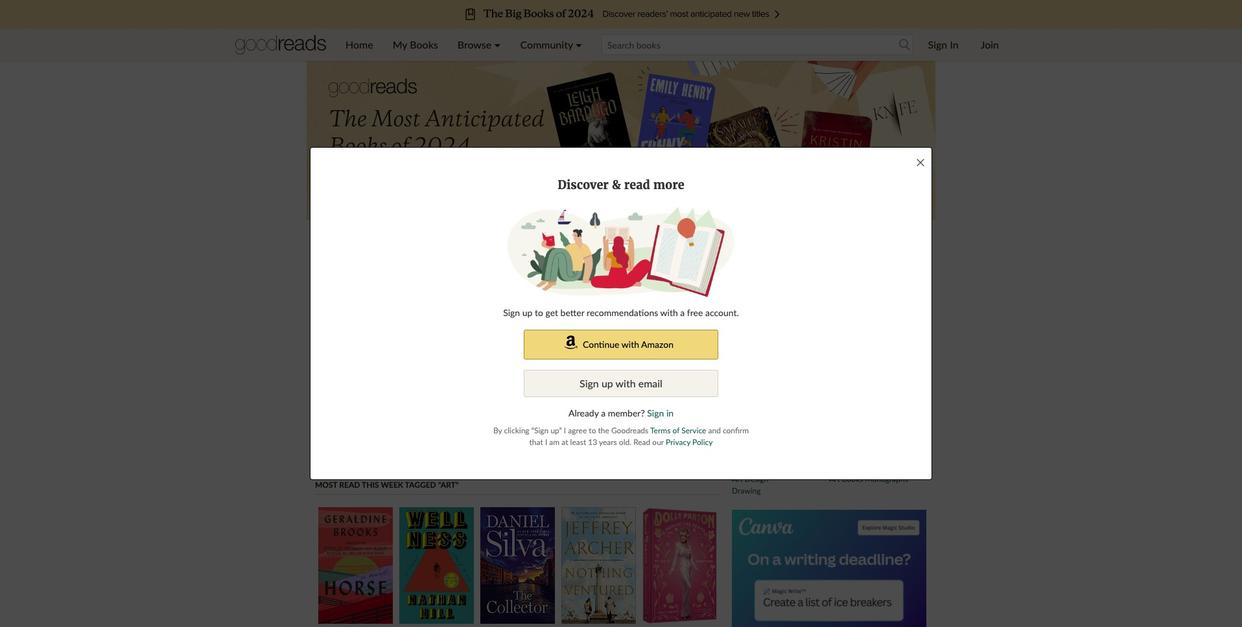 Task type: describe. For each thing, give the bounding box(es) containing it.
discover
[[558, 177, 609, 192]]

by clicking "sign up" i agree to the goodreads terms of service
[[493, 426, 707, 436]]

lost in america: photographing the last days of our architectural treasures image
[[562, 336, 636, 453]]

13
[[588, 438, 597, 448]]

clicking
[[504, 426, 530, 436]]

Search for books to add to your shelves search field
[[602, 34, 914, 55]]

0 vertical spatial with
[[661, 308, 678, 319]]

already a member? sign in
[[569, 408, 674, 419]]

up for to
[[523, 308, 533, 319]]

sign up with email
[[580, 378, 663, 390]]

privacy policy link
[[666, 438, 713, 448]]

already
[[569, 408, 599, 419]]

read inside and confirm that i am at least 13 years old.  read our
[[634, 438, 651, 448]]

drawing link
[[732, 486, 761, 496]]

discover & read more
[[558, 177, 685, 192]]

of
[[673, 426, 680, 436]]

sign for sign up with email
[[580, 378, 599, 390]]

join
[[981, 38, 999, 51]]

this
[[362, 481, 379, 490]]

art books monographs
[[830, 475, 909, 484]]

"sign
[[532, 426, 549, 436]]

privacy
[[666, 438, 691, 448]]

at
[[562, 438, 568, 448]]

continue
[[583, 339, 620, 350]]

books for art
[[842, 475, 864, 484]]

design
[[745, 475, 769, 484]]

continue with amazon
[[583, 339, 674, 350]]

the most anticipated books of 2024 image
[[102, 0, 1140, 29]]

sign in link
[[647, 408, 674, 419]]

and
[[709, 426, 721, 436]]

home
[[346, 38, 373, 51]]

my books
[[393, 38, 438, 51]]

i inside and confirm that i am at least 13 years old.  read our
[[545, 438, 548, 448]]

up"
[[551, 426, 562, 436]]

in
[[950, 38, 959, 51]]

up for with
[[602, 378, 613, 390]]

service
[[682, 426, 707, 436]]

my
[[393, 38, 407, 51]]

2 vertical spatial advertisement element
[[732, 510, 927, 628]]

tylko one. polska sztuka bez mężczyzn image
[[481, 336, 555, 453]]

0 horizontal spatial read
[[339, 481, 360, 490]]

better
[[561, 308, 585, 319]]

terms of service link
[[650, 426, 707, 436]]

1 horizontal spatial i
[[564, 426, 566, 436]]

art design drawing
[[732, 475, 769, 496]]

with inside "link"
[[616, 378, 636, 390]]

terms
[[650, 426, 671, 436]]

confirm
[[723, 426, 749, 436]]

0 vertical spatial to
[[535, 308, 543, 319]]

recommendations
[[587, 308, 658, 319]]

account.
[[706, 308, 739, 319]]

the
[[598, 426, 610, 436]]

tagged
[[405, 481, 436, 490]]

related genres
[[732, 418, 798, 428]]

my books link
[[383, 29, 448, 61]]

monographs
[[865, 475, 909, 484]]

books for my
[[410, 38, 438, 51]]

1 vertical spatial a
[[601, 408, 606, 419]]

policy
[[693, 438, 713, 448]]

0 vertical spatial advertisement element
[[307, 58, 936, 221]]

and confirm that i am at least 13 years old.  read our
[[530, 426, 749, 448]]

continue with amazon button
[[524, 330, 719, 360]]

old.
[[619, 438, 632, 448]]

our
[[653, 438, 664, 448]]



Task type: vqa. For each thing, say whether or not it's contained in the screenshot.
select sort: select
no



Task type: locate. For each thing, give the bounding box(es) containing it.
books
[[410, 38, 438, 51], [842, 475, 864, 484]]

to left the at bottom
[[589, 426, 596, 436]]

privacy policy
[[666, 438, 713, 448]]

with left free
[[661, 308, 678, 319]]

art books monographs link
[[830, 475, 909, 484]]

week
[[381, 481, 403, 490]]

1 horizontal spatial to
[[589, 426, 596, 436]]

free
[[687, 308, 703, 319]]

1 vertical spatial advertisement element
[[732, 230, 927, 392]]

2 art from the left
[[830, 475, 840, 484]]

sign up to get better recommendations with a free account.
[[503, 308, 739, 319]]

i right up"
[[564, 426, 566, 436]]

the collector (gabriel allon, #23) image
[[481, 508, 555, 625]]

0 vertical spatial i
[[564, 426, 566, 436]]

least
[[570, 438, 586, 448]]

1 vertical spatial read
[[339, 481, 360, 490]]

1 horizontal spatial a
[[681, 308, 685, 319]]

join link
[[971, 29, 1009, 61]]

art inside art design drawing
[[732, 475, 743, 484]]

read
[[634, 438, 651, 448], [339, 481, 360, 490]]

0 vertical spatial a
[[681, 308, 685, 319]]

miles morales spider-man: through a hero's eyes (marvel) image
[[643, 336, 717, 453]]

sign up with email link
[[524, 371, 719, 398]]

a left free
[[681, 308, 685, 319]]

1 horizontal spatial up
[[602, 378, 613, 390]]

0 horizontal spatial i
[[545, 438, 548, 448]]

related
[[732, 418, 766, 428]]

by
[[493, 426, 502, 436]]

read left our
[[634, 438, 651, 448]]

that
[[530, 438, 543, 448]]

agree
[[568, 426, 587, 436]]

1 vertical spatial up
[[602, 378, 613, 390]]

with left email
[[616, 378, 636, 390]]

amazon
[[641, 339, 674, 350]]

up up already a member? sign in
[[602, 378, 613, 390]]

in
[[667, 408, 674, 419]]

1 horizontal spatial books
[[842, 475, 864, 484]]

books right the "my"
[[410, 38, 438, 51]]

wellness image
[[400, 508, 474, 625]]

up inside the sign up with email "link"
[[602, 378, 613, 390]]

1 art from the left
[[732, 475, 743, 484]]

with
[[661, 308, 678, 319], [622, 339, 639, 350], [616, 378, 636, 390]]

sign inside "link"
[[580, 378, 599, 390]]

home link
[[336, 29, 383, 61]]

most read this week tagged "art"
[[315, 481, 459, 490]]

0 horizontal spatial to
[[535, 308, 543, 319]]

member?
[[608, 408, 645, 419]]

a up the at bottom
[[601, 408, 606, 419]]

1 vertical spatial to
[[589, 426, 596, 436]]

i
[[564, 426, 566, 436], [545, 438, 548, 448]]

books left the monographs
[[842, 475, 864, 484]]

sign in link
[[919, 29, 969, 61]]

up left get at the left of page
[[523, 308, 533, 319]]

to
[[535, 308, 543, 319], [589, 426, 596, 436]]

menu
[[336, 29, 592, 61]]

goodreads
[[612, 426, 649, 436]]

behind the seams: my life in rhinestones image
[[643, 508, 717, 625]]

0 horizontal spatial a
[[601, 408, 606, 419]]

up
[[523, 308, 533, 319], [602, 378, 613, 390]]

a
[[681, 308, 685, 319], [601, 408, 606, 419]]

0 vertical spatial up
[[523, 308, 533, 319]]

menu containing home
[[336, 29, 592, 61]]

genres
[[768, 418, 798, 428]]

dismiss image
[[916, 157, 926, 168]]

years
[[599, 438, 617, 448]]

horse image
[[318, 508, 393, 625]]

"art"
[[438, 481, 459, 490]]

books inside menu
[[410, 38, 438, 51]]

read
[[624, 177, 650, 192]]

get
[[546, 308, 558, 319]]

i left am at left
[[545, 438, 548, 448]]

sign for sign in
[[928, 38, 948, 51]]

art for art design drawing
[[732, 475, 743, 484]]

most read this week tagged "art" link
[[315, 481, 459, 490]]

0 horizontal spatial art
[[732, 475, 743, 484]]

sign in
[[928, 38, 959, 51]]

with left amazon
[[622, 339, 639, 350]]

art for art books monographs
[[830, 475, 840, 484]]

with inside button
[[622, 339, 639, 350]]

email
[[639, 378, 663, 390]]

art up drawing link
[[732, 475, 743, 484]]

drawing
[[732, 486, 761, 496]]

1 horizontal spatial art
[[830, 475, 840, 484]]

am
[[550, 438, 560, 448]]

art design link
[[732, 475, 769, 484]]

read left this
[[339, 481, 360, 490]]

more
[[654, 177, 685, 192]]

1 vertical spatial books
[[842, 475, 864, 484]]

most
[[315, 481, 338, 490]]

1 vertical spatial i
[[545, 438, 548, 448]]

art left the monographs
[[830, 475, 840, 484]]

0 horizontal spatial books
[[410, 38, 438, 51]]

nothing ventured (william warwick, #1) image
[[562, 508, 636, 625]]

0 vertical spatial books
[[410, 38, 438, 51]]

0 vertical spatial read
[[634, 438, 651, 448]]

&
[[612, 177, 621, 192]]

art
[[732, 475, 743, 484], [830, 475, 840, 484]]

0 horizontal spatial up
[[523, 308, 533, 319]]

Search books text field
[[602, 34, 914, 55]]

2 vertical spatial with
[[616, 378, 636, 390]]

to left get at the left of page
[[535, 308, 543, 319]]

advertisement element
[[307, 58, 936, 221], [732, 230, 927, 392], [732, 510, 927, 628]]

1 horizontal spatial read
[[634, 438, 651, 448]]

sign
[[928, 38, 948, 51], [503, 308, 520, 319], [580, 378, 599, 390], [647, 408, 664, 419]]

sign for sign up to get better recommendations with a free account.
[[503, 308, 520, 319]]

1 vertical spatial with
[[622, 339, 639, 350]]



